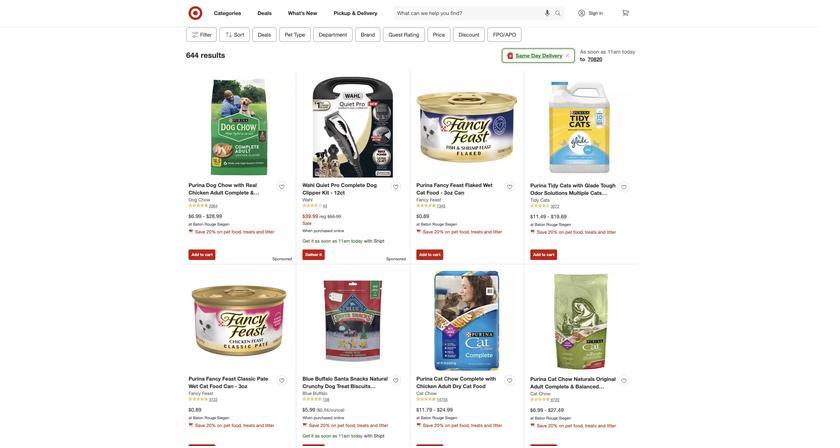 Task type: locate. For each thing, give the bounding box(es) containing it.
pet for complete
[[224, 230, 231, 235]]

0 vertical spatial soon
[[588, 49, 600, 55]]

treats down 3722 link
[[243, 423, 255, 429]]

and for purina cat chow complete with chicken adult dry cat food
[[484, 423, 492, 429]]

2 horizontal spatial add to cart
[[534, 253, 555, 258]]

1345
[[437, 204, 446, 209]]

treats down 2064 link
[[243, 230, 255, 235]]

rouge inside $6.99 - $27.49 at baton rouge siegen
[[547, 416, 558, 421]]

purina dog chow with real chicken adult complete & balanced dry dog food
[[189, 182, 257, 204]]

litter for purina tidy cats with glade tough odor solutions multiple cats clumping litter
[[608, 230, 617, 235]]

0 vertical spatial today
[[623, 49, 636, 55]]

soon down $5.99 ( $0.54 /ounce ) when purchased online
[[321, 434, 331, 440]]

complete up 2064 link
[[225, 190, 249, 196]]

adult up 2064
[[210, 190, 224, 196]]

purchased inside $5.99 ( $0.54 /ounce ) when purchased online
[[314, 416, 333, 421]]

on for food
[[217, 423, 223, 429]]

soon inside get it as soon as 11am today with shipt sponsored
[[321, 239, 331, 244]]

blue inside blue buffalo santa snacks natural crunchy dog treat biscuits oatmeal & cinnamon treats - 11oz - christmas
[[303, 376, 314, 383]]

purina dog chow with real chicken adult complete & balanced dry dog food image
[[189, 77, 290, 178], [189, 77, 290, 178]]

purchased down $0.54
[[314, 416, 333, 421]]

pet down $6.99 - $27.49 at baton rouge siegen
[[566, 424, 573, 429]]

dog right 2064
[[224, 197, 234, 204]]

food inside purina cat chow complete with chicken adult dry cat food
[[473, 384, 486, 390]]

it right 'deliver'
[[320, 253, 322, 258]]

0 horizontal spatial can
[[224, 384, 234, 390]]

when inside $39.99 reg $50.99 sale when purchased online
[[303, 229, 313, 233]]

dog up dog chow
[[206, 182, 217, 189]]

11am right as
[[608, 49, 621, 55]]

blue up crunchy
[[303, 376, 314, 383]]

food down the original
[[590, 391, 602, 398]]

0 vertical spatial online
[[334, 229, 344, 233]]

feast
[[451, 182, 464, 189], [430, 197, 441, 203], [223, 376, 236, 383], [202, 391, 213, 397]]

1 horizontal spatial tidy
[[548, 182, 559, 189]]

sponsored
[[273, 257, 292, 262], [387, 257, 406, 262]]

rouge inside $11.79 - $24.99 at baton rouge siegen
[[433, 416, 444, 421]]

buffalo up crunchy
[[315, 376, 333, 383]]

siegen for purina tidy cats with glade tough odor solutions multiple cats clumping litter
[[559, 222, 572, 227]]

soon up 70820
[[588, 49, 600, 55]]

1 vertical spatial blue
[[303, 391, 312, 397]]

siegen down $24.99
[[445, 416, 458, 421]]

1 add to cart button from the left
[[189, 250, 216, 260]]

1 horizontal spatial cat chow link
[[531, 391, 551, 398]]

pet
[[285, 31, 293, 38]]

chow inside purina cat chow complete with chicken adult dry cat food
[[444, 376, 459, 383]]

with inside purina dog chow with real chicken adult complete & balanced dry dog food
[[234, 182, 244, 189]]

1 horizontal spatial sponsored
[[387, 257, 406, 262]]

add for $19.69
[[534, 253, 541, 258]]

1 add to cart from the left
[[192, 253, 213, 258]]

sign in
[[589, 10, 603, 16]]

1 horizontal spatial delivery
[[543, 52, 563, 59]]

3 add from the left
[[534, 253, 541, 258]]

purina inside purina tidy cats with glade tough odor solutions multiple cats clumping litter
[[531, 182, 547, 189]]

& right pickup
[[352, 10, 356, 16]]

save for purina fancy feast classic pate wet cat food can - 3oz
[[195, 423, 205, 429]]

baton for purina cat chow complete with chicken adult dry cat food
[[421, 416, 432, 421]]

and for purina fancy feast flaked wet cat food - 3oz can
[[484, 230, 492, 235]]

0 vertical spatial can
[[455, 190, 465, 196]]

type
[[294, 31, 305, 38]]

with
[[234, 182, 244, 189], [573, 182, 584, 189], [364, 239, 373, 244], [486, 376, 496, 383], [364, 434, 373, 440]]

0 horizontal spatial wet
[[189, 384, 198, 390]]

$0.89 at baton rouge siegen
[[417, 213, 458, 227], [189, 407, 230, 421]]

2 add to cart from the left
[[420, 253, 441, 258]]

feast left flaked at the top right of the page
[[451, 182, 464, 189]]

blue up 11oz
[[303, 391, 312, 397]]

1 vertical spatial it
[[320, 253, 322, 258]]

at inside $6.99 - $27.49 at baton rouge siegen
[[531, 416, 534, 421]]

& inside purina dog chow with real chicken adult complete & balanced dry dog food
[[251, 190, 254, 196]]

$11.49 - $19.69 at baton rouge siegen
[[531, 214, 572, 227]]

adult inside purina cat chow complete with chicken adult dry cat food
[[438, 384, 452, 390]]

cart for $28.99
[[205, 253, 213, 258]]

2 horizontal spatial add
[[534, 253, 541, 258]]

buffalo up 158
[[313, 391, 328, 397]]

today inside get it as soon as 11am today with shipt sponsored
[[351, 239, 363, 244]]

1 vertical spatial get
[[303, 434, 310, 440]]

food
[[427, 190, 439, 196], [236, 197, 248, 204], [210, 384, 222, 390], [473, 384, 486, 390], [590, 391, 602, 398]]

2 vertical spatial chicken
[[531, 391, 551, 398]]

it for wahl quiet pro complete dog clipper kit - 12ct
[[311, 239, 314, 244]]

0 vertical spatial when
[[303, 229, 313, 233]]

dog left treat
[[325, 384, 336, 390]]

0 vertical spatial dry
[[214, 197, 223, 204]]

1 purchased from the top
[[314, 229, 333, 233]]

online down /ounce
[[334, 416, 344, 421]]

dog inside wahl quiet pro complete dog clipper kit - 12ct
[[367, 182, 377, 189]]

2 get from the top
[[303, 434, 310, 440]]

categories link
[[209, 6, 250, 20]]

(
[[317, 408, 318, 413]]

complete up 12ct
[[341, 182, 365, 189]]

litter for purina cat chow complete with chicken adult dry cat food
[[493, 423, 503, 429]]

on down 1345
[[445, 230, 451, 235]]

siegen down $28.99
[[217, 222, 230, 227]]

food down real
[[236, 197, 248, 204]]

wahl
[[303, 182, 315, 189], [303, 197, 313, 203]]

0 vertical spatial wahl
[[303, 182, 315, 189]]

2 purchased from the top
[[314, 416, 333, 421]]

chicken left the "9720" on the bottom
[[531, 391, 551, 398]]

brand
[[361, 31, 375, 38]]

0 horizontal spatial $0.89 at baton rouge siegen
[[189, 407, 230, 421]]

save 20% on pet food, treats and litter for 3oz
[[423, 230, 503, 235]]

1 vertical spatial buffalo
[[313, 391, 328, 397]]

fancy feast
[[417, 197, 441, 203], [189, 391, 213, 397]]

20% for food
[[207, 423, 216, 429]]

get it as soon as 11am today with shipt
[[303, 434, 385, 440]]

as soon as 11am today to 70820
[[581, 49, 636, 63]]

save 20% on pet food, treats and litter up get it as soon as 11am today with shipt
[[309, 423, 388, 429]]

buffalo for blue buffalo
[[313, 391, 328, 397]]

$6.99 - $28.99 at baton rouge siegen
[[189, 213, 230, 227]]

buffalo inside blue buffalo santa snacks natural crunchy dog treat biscuits oatmeal & cinnamon treats - 11oz - christmas
[[315, 376, 333, 383]]

& down real
[[251, 190, 254, 196]]

pet down $24.99
[[452, 423, 459, 429]]

1 vertical spatial fancy feast link
[[189, 391, 213, 397]]

food, for can
[[232, 423, 242, 429]]

2 add from the left
[[420, 253, 427, 258]]

20% for solutions
[[549, 230, 558, 235]]

save
[[195, 230, 205, 235], [423, 230, 433, 235], [537, 230, 547, 235], [195, 423, 205, 429], [309, 423, 319, 429], [423, 423, 433, 429], [537, 424, 547, 429]]

pet for dry
[[452, 423, 459, 429]]

2 horizontal spatial cart
[[547, 253, 555, 258]]

- right kit
[[331, 190, 333, 196]]

save 20% on pet food, treats and litter down 1345 'link'
[[423, 230, 503, 235]]

1 add from the left
[[192, 253, 199, 258]]

cat chow link up the "9720" on the bottom
[[531, 391, 551, 398]]

feast left classic
[[223, 376, 236, 383]]

deals inside button
[[258, 31, 271, 38]]

2 blue from the top
[[303, 391, 312, 397]]

- right $11.79 at the right bottom of page
[[434, 407, 436, 414]]

wahl up clipper
[[303, 182, 315, 189]]

rouge inside the $11.49 - $19.69 at baton rouge siegen
[[547, 222, 558, 227]]

on down $6.99 - $27.49 at baton rouge siegen
[[559, 424, 565, 429]]

clipper
[[303, 190, 321, 196]]

purina cat chow complete with chicken adult dry cat food image
[[417, 271, 518, 372], [417, 271, 518, 372]]

0 vertical spatial get
[[303, 239, 310, 244]]

get for blue buffalo santa snacks natural crunchy dog treat biscuits oatmeal & cinnamon treats - 11oz - christmas
[[303, 434, 310, 440]]

soon down $39.99 reg $50.99 sale when purchased online
[[321, 239, 331, 244]]

2 when from the top
[[303, 416, 313, 421]]

cats down glade
[[591, 190, 602, 197]]

1 horizontal spatial wet
[[484, 182, 493, 189]]

fancy feast up the 3722
[[189, 391, 213, 397]]

1 vertical spatial fancy feast
[[189, 391, 213, 397]]

chicken inside purina cat chow complete with chicken adult dry cat food
[[417, 384, 437, 390]]

1 horizontal spatial balanced
[[576, 384, 599, 391]]

purina for purina fancy feast classic pate wet cat food can - 3oz
[[189, 376, 205, 383]]

1 horizontal spatial add to cart button
[[417, 250, 444, 260]]

save 20% on pet food, treats and litter down 3722 link
[[195, 423, 274, 429]]

20% down the 3722
[[207, 423, 216, 429]]

on down the $6.99 - $28.99 at baton rouge siegen
[[217, 230, 223, 235]]

2 vertical spatial soon
[[321, 434, 331, 440]]

complete inside purina dog chow with real chicken adult complete & balanced dry dog food
[[225, 190, 249, 196]]

complete up 14755 link
[[460, 376, 484, 383]]

add to cart button for $28.99
[[189, 250, 216, 260]]

top
[[300, 7, 307, 12]]

1 horizontal spatial $0.89
[[417, 213, 430, 220]]

2 add to cart button from the left
[[417, 250, 444, 260]]

3072 link
[[531, 204, 632, 209]]

0 horizontal spatial $6.99
[[189, 213, 202, 220]]

0 vertical spatial 3oz
[[445, 190, 453, 196]]

1 horizontal spatial chicken
[[417, 384, 437, 390]]

3 add to cart from the left
[[534, 253, 555, 258]]

1 wahl from the top
[[303, 182, 315, 189]]

chicken
[[189, 190, 209, 196], [417, 384, 437, 390], [531, 391, 551, 398]]

0 vertical spatial balanced
[[189, 197, 212, 204]]

11am down )
[[339, 434, 350, 440]]

litter
[[265, 230, 274, 235], [493, 230, 503, 235], [608, 230, 617, 235], [265, 423, 274, 429], [379, 423, 388, 429], [493, 423, 503, 429], [608, 424, 617, 429]]

get it as soon as 11am today with shipt sponsored
[[303, 239, 406, 262]]

food, down 3722 link
[[232, 423, 242, 429]]

0 horizontal spatial fancy feast
[[189, 391, 213, 397]]

pet up get it as soon as 11am today with shipt
[[338, 423, 345, 429]]

1 vertical spatial can
[[224, 384, 234, 390]]

filter button
[[186, 27, 217, 42]]

treats down 14755 link
[[472, 423, 483, 429]]

tidy inside purina tidy cats with glade tough odor solutions multiple cats clumping litter
[[548, 182, 559, 189]]

on for -
[[445, 230, 451, 235]]

$50.99
[[328, 214, 341, 219]]

on down the 3722
[[217, 423, 223, 429]]

1 vertical spatial online
[[334, 416, 344, 421]]

save 20% on pet food, treats and litter for can
[[195, 423, 274, 429]]

1 vertical spatial 3oz
[[239, 384, 248, 390]]

0 horizontal spatial dry
[[214, 197, 223, 204]]

11am inside get it as soon as 11am today with shipt sponsored
[[339, 239, 350, 244]]

3oz
[[445, 190, 453, 196], [239, 384, 248, 390]]

pet down $19.69
[[566, 230, 573, 235]]

chow inside purina dog chow with real chicken adult complete & balanced dry dog food
[[218, 182, 232, 189]]

1 horizontal spatial add
[[420, 253, 427, 258]]

0 vertical spatial shipt
[[374, 239, 385, 244]]

wahl for wahl quiet pro complete dog clipper kit - 12ct
[[303, 182, 315, 189]]

- up 1345
[[441, 190, 443, 196]]

cat
[[417, 190, 425, 196], [434, 376, 443, 383], [548, 376, 557, 383], [200, 384, 208, 390], [463, 384, 472, 390], [417, 391, 424, 397], [531, 391, 538, 397], [580, 391, 588, 398]]

siegen inside the $11.49 - $19.69 at baton rouge siegen
[[559, 222, 572, 227]]

delivery inside same day delivery button
[[543, 52, 563, 59]]

adult inside purina dog chow with real chicken adult complete & balanced dry dog food
[[210, 190, 224, 196]]

1 vertical spatial today
[[351, 239, 363, 244]]

sale
[[303, 221, 312, 226]]

2 sponsored from the left
[[387, 257, 406, 262]]

food, down 9720 link
[[574, 424, 584, 429]]

0 horizontal spatial adult
[[210, 190, 224, 196]]

$6.99 inside the $6.99 - $28.99 at baton rouge siegen
[[189, 213, 202, 220]]

1 horizontal spatial can
[[455, 190, 465, 196]]

-
[[331, 190, 333, 196], [441, 190, 443, 196], [203, 213, 205, 220], [548, 214, 550, 220], [235, 384, 237, 390], [374, 391, 376, 398], [316, 399, 318, 405], [434, 407, 436, 414], [545, 408, 547, 414]]

real
[[246, 182, 257, 189]]

soon for wahl quiet pro complete dog clipper kit - 12ct
[[321, 239, 331, 244]]

2 horizontal spatial cats
[[591, 190, 602, 197]]

1 vertical spatial $0.89
[[189, 407, 202, 414]]

2 vertical spatial today
[[351, 434, 363, 440]]

deals
[[309, 7, 320, 12], [258, 10, 272, 16], [258, 31, 271, 38]]

1 vertical spatial balanced
[[576, 384, 599, 391]]

1 vertical spatial chicken
[[417, 384, 437, 390]]

to inside as soon as 11am today to 70820
[[581, 56, 586, 63]]

today inside as soon as 11am today to 70820
[[623, 49, 636, 55]]

$24.99
[[437, 407, 453, 414]]

0 horizontal spatial add
[[192, 253, 199, 258]]

0 horizontal spatial balanced
[[189, 197, 212, 204]]

at inside the $11.49 - $19.69 at baton rouge siegen
[[531, 222, 534, 227]]

on
[[217, 230, 223, 235], [445, 230, 451, 235], [559, 230, 565, 235], [217, 423, 223, 429], [331, 423, 337, 429], [445, 423, 451, 429], [559, 424, 565, 429]]

baton inside the $6.99 - $28.99 at baton rouge siegen
[[193, 222, 204, 227]]

1 vertical spatial wahl
[[303, 197, 313, 203]]

- inside the $11.49 - $19.69 at baton rouge siegen
[[548, 214, 550, 220]]

baton inside $6.99 - $27.49 at baton rouge siegen
[[535, 416, 546, 421]]

purina inside purina fancy feast classic pate wet cat food can - 3oz
[[189, 376, 205, 383]]

& inside purina cat chow naturals original adult complete & balanced chicken flavor dry cat food
[[571, 384, 575, 391]]

christmas
[[319, 399, 345, 405]]

3 add to cart button from the left
[[531, 250, 558, 260]]

save for purina tidy cats with glade tough odor solutions multiple cats clumping litter
[[537, 230, 547, 235]]

save 20% on pet food, treats and litter for &
[[195, 230, 274, 235]]

balanced down naturals
[[576, 384, 599, 391]]

balanced
[[189, 197, 212, 204], [576, 384, 599, 391]]

purina tidy cats with glade tough odor solutions multiple cats clumping litter
[[531, 182, 616, 204]]

siegen inside the $6.99 - $28.99 at baton rouge siegen
[[217, 222, 230, 227]]

save for purina fancy feast flaked wet cat food - 3oz can
[[423, 230, 433, 235]]

fancy feast for food
[[417, 197, 441, 203]]

food, for multiple
[[574, 230, 584, 235]]

cat chow link up $11.79 at the right bottom of page
[[417, 391, 437, 397]]

treats down 3072 link
[[586, 230, 597, 235]]

purina tidy cats with glade tough odor solutions multiple cats clumping litter image
[[531, 77, 632, 178], [531, 77, 632, 178]]

at inside $11.79 - $24.99 at baton rouge siegen
[[417, 416, 420, 421]]

rouge down the 3722
[[205, 416, 216, 421]]

20% for &
[[549, 424, 558, 429]]

litter for purina dog chow with real chicken adult complete & balanced dry dog food
[[265, 230, 274, 235]]

$0.89 for wet
[[189, 407, 202, 414]]

2 horizontal spatial adult
[[531, 384, 544, 391]]

3oz up 1345
[[445, 190, 453, 196]]

0 horizontal spatial cat chow
[[417, 391, 437, 397]]

dry inside purina cat chow naturals original adult complete & balanced chicken flavor dry cat food
[[569, 391, 578, 398]]

0 horizontal spatial add to cart button
[[189, 250, 216, 260]]

rating
[[404, 31, 419, 38]]

purina cat chow naturals original adult complete & balanced chicken flavor dry cat food image
[[531, 271, 632, 372], [531, 271, 632, 372]]

odor
[[531, 190, 543, 197]]

$0.89 for cat
[[417, 213, 430, 220]]

1 vertical spatial $6.99
[[531, 408, 544, 414]]

1 horizontal spatial fancy feast link
[[417, 197, 441, 203]]

70820
[[588, 56, 603, 63]]

siegen inside $11.79 - $24.99 at baton rouge siegen
[[445, 416, 458, 421]]

purina fancy feast flaked wet cat food - 3oz can image
[[417, 77, 518, 178], [417, 77, 518, 178]]

baton inside $11.79 - $24.99 at baton rouge siegen
[[421, 416, 432, 421]]

1 vertical spatial purchased
[[314, 416, 333, 421]]

1 when from the top
[[303, 229, 313, 233]]

2 cart from the left
[[433, 253, 441, 258]]

pet down 3722 link
[[224, 423, 231, 429]]

oatmeal
[[303, 391, 324, 398]]

$0.89
[[417, 213, 430, 220], [189, 407, 202, 414]]

save 20% on pet food, treats and litter down $27.49
[[537, 424, 617, 429]]

cart
[[205, 253, 213, 258], [433, 253, 441, 258], [547, 253, 555, 258]]

on for treat
[[331, 423, 337, 429]]

siegen for purina cat chow complete with chicken adult dry cat food
[[445, 416, 458, 421]]

2 vertical spatial dry
[[569, 391, 578, 398]]

purina inside purina cat chow naturals original adult complete & balanced chicken flavor dry cat food
[[531, 376, 547, 383]]

1 shipt from the top
[[374, 239, 385, 244]]

0 vertical spatial it
[[311, 239, 314, 244]]

get up 'deliver'
[[303, 239, 310, 244]]

rouge inside the $6.99 - $28.99 at baton rouge siegen
[[205, 222, 216, 227]]

food, down 1345 'link'
[[460, 230, 470, 235]]

1 vertical spatial wet
[[189, 384, 198, 390]]

- inside the $6.99 - $28.99 at baton rouge siegen
[[203, 213, 205, 220]]

0 vertical spatial fancy feast
[[417, 197, 441, 203]]

pet down 1345 'link'
[[452, 230, 459, 235]]

0 vertical spatial blue
[[303, 376, 314, 383]]

price
[[433, 31, 445, 38]]

treats down 9720 link
[[586, 424, 597, 429]]

dog up the 43 link
[[367, 182, 377, 189]]

0 vertical spatial fancy feast link
[[417, 197, 441, 203]]

1 online from the top
[[334, 229, 344, 233]]

tidy cats link
[[531, 197, 550, 204]]

baton inside the $11.49 - $19.69 at baton rouge siegen
[[535, 222, 546, 227]]

0 vertical spatial wet
[[484, 182, 493, 189]]

baton
[[193, 222, 204, 227], [421, 222, 432, 227], [535, 222, 546, 227], [193, 416, 204, 421], [421, 416, 432, 421], [535, 416, 546, 421]]

1 vertical spatial 11am
[[339, 239, 350, 244]]

baton for purina tidy cats with glade tough odor solutions multiple cats clumping litter
[[535, 222, 546, 227]]

chicken up dog chow
[[189, 190, 209, 196]]

cat chow
[[417, 391, 437, 397], [531, 391, 551, 397]]

treats for purina fancy feast classic pate wet cat food can - 3oz
[[243, 423, 255, 429]]

1 get from the top
[[303, 239, 310, 244]]

delivery inside pickup & delivery link
[[357, 10, 378, 16]]

& down naturals
[[571, 384, 575, 391]]

rouge down $27.49
[[547, 416, 558, 421]]

chicken inside purina dog chow with real chicken adult complete & balanced dry dog food
[[189, 190, 209, 196]]

2064
[[209, 204, 218, 209]]

tough
[[601, 182, 616, 189]]

cat inside purina fancy feast classic pate wet cat food can - 3oz
[[200, 384, 208, 390]]

complete inside purina cat chow naturals original adult complete & balanced chicken flavor dry cat food
[[545, 384, 570, 391]]

save 20% on pet food, treats and litter down $24.99
[[423, 423, 503, 429]]

1 horizontal spatial $0.89 at baton rouge siegen
[[417, 213, 458, 227]]

on down $24.99
[[445, 423, 451, 429]]

purina fancy feast classic pate wet cat food can - 3oz link
[[189, 376, 274, 391]]

purina fancy feast classic pate wet cat food can - 3oz image
[[189, 271, 290, 372], [189, 271, 290, 372]]

clumping
[[531, 197, 555, 204]]

2 online from the top
[[334, 416, 344, 421]]

online inside $5.99 ( $0.54 /ounce ) when purchased online
[[334, 416, 344, 421]]

cat inside purina fancy feast flaked wet cat food - 3oz can
[[417, 190, 425, 196]]

$0.89 at baton rouge siegen down 1345
[[417, 213, 458, 227]]

wahl link
[[303, 197, 313, 203]]

can inside purina fancy feast classic pate wet cat food can - 3oz
[[224, 384, 234, 390]]

cat chow link for adult
[[531, 391, 551, 398]]

top deals link
[[277, 0, 343, 13]]

0 horizontal spatial 3oz
[[239, 384, 248, 390]]

wet inside purina fancy feast flaked wet cat food - 3oz can
[[484, 182, 493, 189]]

balanced inside purina cat chow naturals original adult complete & balanced chicken flavor dry cat food
[[576, 384, 599, 391]]

1 vertical spatial dry
[[453, 384, 462, 390]]

at inside the $6.99 - $28.99 at baton rouge siegen
[[189, 222, 192, 227]]

2 vertical spatial it
[[311, 434, 314, 440]]

1 horizontal spatial 3oz
[[445, 190, 453, 196]]

pet down the $6.99 - $28.99 at baton rouge siegen
[[224, 230, 231, 235]]

deals for the deals link
[[258, 10, 272, 16]]

rouge for purina dog chow with real chicken adult complete & balanced dry dog food
[[205, 222, 216, 227]]

1 vertical spatial soon
[[321, 239, 331, 244]]

$39.99
[[303, 213, 318, 220]]

discount
[[459, 31, 480, 38]]

redcard™
[[434, 7, 454, 12]]

it inside get it as soon as 11am today with shipt sponsored
[[311, 239, 314, 244]]

0 horizontal spatial fancy feast link
[[189, 391, 213, 397]]

- left $28.99
[[203, 213, 205, 220]]

3 cart from the left
[[547, 253, 555, 258]]

0 horizontal spatial sponsored
[[273, 257, 292, 262]]

fancy feast link up the 3722
[[189, 391, 213, 397]]

food up 14755 link
[[473, 384, 486, 390]]

- right the $11.49
[[548, 214, 550, 220]]

with inside purina tidy cats with glade tough odor solutions multiple cats clumping litter
[[573, 182, 584, 189]]

& inside blue buffalo santa snacks natural crunchy dog treat biscuits oatmeal & cinnamon treats - 11oz - christmas
[[325, 391, 329, 398]]

1 vertical spatial when
[[303, 416, 313, 421]]

11am down $50.99
[[339, 239, 350, 244]]

1 vertical spatial cats
[[591, 190, 602, 197]]

guest rating
[[389, 31, 419, 38]]

save 20% on pet food, treats and litter down $28.99
[[195, 230, 274, 235]]

purina inside purina cat chow complete with chicken adult dry cat food
[[417, 376, 433, 383]]

treats down 1345 'link'
[[472, 230, 483, 235]]

get inside get it as soon as 11am today with shipt sponsored
[[303, 239, 310, 244]]

food, for balanced
[[574, 424, 584, 429]]

blue buffalo santa snacks natural crunchy dog treat biscuits oatmeal & cinnamon treats - 11oz - christmas image
[[303, 271, 404, 372], [303, 271, 404, 372]]

20% down the $11.49 - $19.69 at baton rouge siegen
[[549, 230, 558, 235]]

purina for purina cat chow complete with chicken adult dry cat food
[[417, 376, 433, 383]]

target circle™ offers
[[363, 7, 391, 19]]

as for as soon as 11am today to 70820
[[601, 49, 607, 55]]

2 shipt from the top
[[374, 434, 385, 440]]

0 vertical spatial buffalo
[[315, 376, 333, 383]]

adult inside purina cat chow naturals original adult complete & balanced chicken flavor dry cat food
[[531, 384, 544, 391]]

food inside purina cat chow naturals original adult complete & balanced chicken flavor dry cat food
[[590, 391, 602, 398]]

discount button
[[453, 27, 485, 42]]

1 horizontal spatial dry
[[453, 384, 462, 390]]

rouge down $19.69
[[547, 222, 558, 227]]

deliver it
[[306, 253, 322, 258]]

1 vertical spatial delivery
[[543, 52, 563, 59]]

20% down $5.99 ( $0.54 /ounce ) when purchased online
[[321, 423, 330, 429]]

classic
[[238, 376, 256, 383]]

0 vertical spatial chicken
[[189, 190, 209, 196]]

treats up get it as soon as 11am today with shipt
[[358, 423, 369, 429]]

add to cart button for $19.69
[[531, 250, 558, 260]]

food up the 3722
[[210, 384, 222, 390]]

shipt inside get it as soon as 11am today with shipt sponsored
[[374, 239, 385, 244]]

$19.69
[[551, 214, 567, 220]]

purina inside purina dog chow with real chicken adult complete & balanced dry dog food
[[189, 182, 205, 189]]

0 vertical spatial $0.89 at baton rouge siegen
[[417, 213, 458, 227]]

1 horizontal spatial $6.99
[[531, 408, 544, 414]]

wahl inside wahl quiet pro complete dog clipper kit - 12ct
[[303, 182, 315, 189]]

1 vertical spatial tidy
[[531, 197, 540, 203]]

fancy feast link for cat
[[189, 391, 213, 397]]

1 horizontal spatial adult
[[438, 384, 452, 390]]

2 horizontal spatial chicken
[[531, 391, 551, 398]]

quiet
[[316, 182, 330, 189]]

1 horizontal spatial cart
[[433, 253, 441, 258]]

fancy feast up 1345
[[417, 197, 441, 203]]

20% down $6.99 - $27.49 at baton rouge siegen
[[549, 424, 558, 429]]

add to cart
[[192, 253, 213, 258], [420, 253, 441, 258], [534, 253, 555, 258]]

get for wahl quiet pro complete dog clipper kit - 12ct
[[303, 239, 310, 244]]

shipt for blue buffalo santa snacks natural crunchy dog treat biscuits oatmeal & cinnamon treats - 11oz - christmas
[[374, 434, 385, 440]]

today for dog
[[351, 239, 363, 244]]

0 horizontal spatial delivery
[[357, 10, 378, 16]]

can inside purina fancy feast flaked wet cat food - 3oz can
[[455, 190, 465, 196]]

it up 'deliver'
[[311, 239, 314, 244]]

1 cart from the left
[[205, 253, 213, 258]]

it down $5.99 ( $0.54 /ounce ) when purchased online
[[311, 434, 314, 440]]

cats down odor
[[541, 197, 550, 203]]

fancy feast link up 1345
[[417, 197, 441, 203]]

- inside $11.79 - $24.99 at baton rouge siegen
[[434, 407, 436, 414]]

$6.99 inside $6.99 - $27.49 at baton rouge siegen
[[531, 408, 544, 414]]

0 horizontal spatial add to cart
[[192, 253, 213, 258]]

food up 1345
[[427, 190, 439, 196]]

0 vertical spatial $0.89
[[417, 213, 430, 220]]

purina for purina fancy feast flaked wet cat food - 3oz can
[[417, 182, 433, 189]]

pet for treat
[[338, 423, 345, 429]]

2 wahl from the top
[[303, 197, 313, 203]]

purina fancy feast flaked wet cat food - 3oz can
[[417, 182, 493, 196]]

online down $50.99
[[334, 229, 344, 233]]

wahl quiet pro complete dog clipper kit - 12ct image
[[303, 77, 404, 178], [303, 77, 404, 178]]

to for purina fancy feast flaked wet cat food - 3oz can
[[428, 253, 432, 258]]

0 horizontal spatial cats
[[541, 197, 550, 203]]

0 horizontal spatial cat chow link
[[417, 391, 437, 397]]

pet for -
[[452, 230, 459, 235]]

balanced inside purina dog chow with real chicken adult complete & balanced dry dog food
[[189, 197, 212, 204]]

0 vertical spatial purchased
[[314, 229, 333, 233]]

1 horizontal spatial add to cart
[[420, 253, 441, 258]]

$0.89 at baton rouge siegen for cat
[[189, 407, 230, 421]]

1 blue from the top
[[303, 376, 314, 383]]

food, up get it as soon as 11am today with shipt
[[346, 423, 356, 429]]

0 vertical spatial tidy
[[548, 182, 559, 189]]

$11.79 - $24.99 at baton rouge siegen
[[417, 407, 458, 421]]

deliver it button
[[303, 250, 325, 260]]

2 vertical spatial 11am
[[339, 434, 350, 440]]

0 vertical spatial $6.99
[[189, 213, 202, 220]]

can up 3722 link
[[224, 384, 234, 390]]

as inside as soon as 11am today to 70820
[[601, 49, 607, 55]]

get
[[303, 239, 310, 244], [303, 434, 310, 440]]

3oz down classic
[[239, 384, 248, 390]]

siegen inside $6.99 - $27.49 at baton rouge siegen
[[559, 416, 572, 421]]

wahl for wahl
[[303, 197, 313, 203]]

dry
[[214, 197, 223, 204], [453, 384, 462, 390], [569, 391, 578, 398]]

save for blue buffalo santa snacks natural crunchy dog treat biscuits oatmeal & cinnamon treats - 11oz - christmas
[[309, 423, 319, 429]]

and for blue buffalo santa snacks natural crunchy dog treat biscuits oatmeal & cinnamon treats - 11oz - christmas
[[370, 423, 378, 429]]

3072
[[551, 204, 560, 209]]

2 horizontal spatial add to cart button
[[531, 250, 558, 260]]

0 horizontal spatial $0.89
[[189, 407, 202, 414]]

can up 1345 'link'
[[455, 190, 465, 196]]

What can we help you find? suggestions appear below search field
[[394, 6, 557, 20]]



Task type: describe. For each thing, give the bounding box(es) containing it.
9720 link
[[531, 398, 632, 403]]

purina fancy feast flaked wet cat food - 3oz can link
[[417, 182, 502, 197]]

dry inside purina dog chow with real chicken adult complete & balanced dry dog food
[[214, 197, 223, 204]]

feast inside purina fancy feast flaked wet cat food - 3oz can
[[451, 182, 464, 189]]

when inside $5.99 ( $0.54 /ounce ) when purchased online
[[303, 416, 313, 421]]

sort
[[234, 31, 244, 38]]

save for purina dog chow with real chicken adult complete & balanced dry dog food
[[195, 230, 205, 235]]

purina tidy cats with glade tough odor solutions multiple cats clumping litter link
[[531, 182, 617, 204]]

complete inside purina cat chow complete with chicken adult dry cat food
[[460, 376, 484, 383]]

pickup & delivery link
[[328, 6, 386, 20]]

- inside $6.99 - $27.49 at baton rouge siegen
[[545, 408, 547, 414]]

on for &
[[559, 424, 565, 429]]

at for purina cat chow naturals original adult complete & balanced chicken flavor dry cat food
[[531, 416, 534, 421]]

purina for purina tidy cats with glade tough odor solutions multiple cats clumping litter
[[531, 182, 547, 189]]

rouge for purina tidy cats with glade tough odor solutions multiple cats clumping litter
[[547, 222, 558, 227]]

3oz inside purina fancy feast classic pate wet cat food can - 3oz
[[239, 384, 248, 390]]

11am for natural
[[339, 434, 350, 440]]

as for get it as soon as 11am today with shipt
[[315, 434, 320, 440]]

save 20% on pet food, treats and litter for balanced
[[537, 424, 617, 429]]

to for purina dog chow with real chicken adult complete & balanced dry dog food
[[200, 253, 204, 258]]

add for $28.99
[[192, 253, 199, 258]]

cat chow link for chicken
[[417, 391, 437, 397]]

food inside purina fancy feast classic pate wet cat food can - 3oz
[[210, 384, 222, 390]]

fancy inside purina fancy feast classic pate wet cat food can - 3oz
[[206, 376, 221, 383]]

$6.99 for $6.99 - $27.49
[[531, 408, 544, 414]]

$0.54
[[318, 408, 329, 413]]

fancy inside purina fancy feast flaked wet cat food - 3oz can
[[434, 182, 449, 189]]

new
[[307, 10, 318, 16]]

add to cart for $28.99
[[192, 253, 213, 258]]

purchased inside $39.99 reg $50.99 sale when purchased online
[[314, 229, 333, 233]]

cat chow for adult
[[531, 391, 551, 397]]

clearance link
[[477, 0, 544, 13]]

wahl quiet pro complete dog clipper kit - 12ct link
[[303, 182, 388, 197]]

pet for food
[[224, 423, 231, 429]]

and for purina tidy cats with glade tough odor solutions multiple cats clumping litter
[[599, 230, 606, 235]]

food, for cat
[[460, 423, 470, 429]]

$6.99 for $6.99 - $28.99
[[189, 213, 202, 220]]

reg
[[320, 214, 326, 219]]

litter for purina fancy feast flaked wet cat food - 3oz can
[[493, 230, 503, 235]]

$27.49
[[549, 408, 564, 414]]

and for purina dog chow with real chicken adult complete & balanced dry dog food
[[256, 230, 264, 235]]

clearance
[[500, 7, 521, 12]]

add to cart for baton
[[420, 253, 441, 258]]

chicken for cat
[[417, 384, 437, 390]]

- inside purina fancy feast flaked wet cat food - 3oz can
[[441, 190, 443, 196]]

fpo/apo button
[[488, 27, 522, 42]]

purina dog chow with real chicken adult complete & balanced dry dog food link
[[189, 182, 274, 204]]

)
[[344, 408, 345, 413]]

70820 button
[[588, 56, 603, 63]]

litter for blue buffalo santa snacks natural crunchy dog treat biscuits oatmeal & cinnamon treats - 11oz - christmas
[[379, 423, 388, 429]]

categories
[[214, 10, 241, 16]]

pet type button
[[279, 27, 311, 42]]

redcard™ link
[[410, 0, 477, 13]]

deals link
[[252, 6, 280, 20]]

add for baton
[[420, 253, 427, 258]]

crunchy
[[303, 384, 324, 390]]

cart for baton
[[433, 253, 441, 258]]

14755 link
[[417, 397, 518, 403]]

it for blue buffalo santa snacks natural crunchy dog treat biscuits oatmeal & cinnamon treats - 11oz - christmas
[[311, 434, 314, 440]]

purina for purina cat chow naturals original adult complete & balanced chicken flavor dry cat food
[[531, 376, 547, 383]]

blue for blue buffalo santa snacks natural crunchy dog treat biscuits oatmeal & cinnamon treats - 11oz - christmas
[[303, 376, 314, 383]]

dry inside purina cat chow complete with chicken adult dry cat food
[[453, 384, 462, 390]]

cart for $19.69
[[547, 253, 555, 258]]

baton for purina dog chow with real chicken adult complete & balanced dry dog food
[[193, 222, 204, 227]]

add to cart button for baton
[[417, 250, 444, 260]]

pickup & delivery
[[334, 10, 378, 16]]

- down blue buffalo link
[[316, 399, 318, 405]]

treats for purina cat chow complete with chicken adult dry cat food
[[472, 423, 483, 429]]

- right the treats
[[374, 391, 376, 398]]

purina for purina dog chow with real chicken adult complete & balanced dry dog food
[[189, 182, 205, 189]]

rouge for purina cat chow naturals original adult complete & balanced chicken flavor dry cat food
[[547, 416, 558, 421]]

cat chow for chicken
[[417, 391, 437, 397]]

treats for purina tidy cats with glade tough odor solutions multiple cats clumping litter
[[586, 230, 597, 235]]

deals for deals button
[[258, 31, 271, 38]]

9720
[[551, 398, 560, 403]]

with inside get it as soon as 11am today with shipt sponsored
[[364, 239, 373, 244]]

it inside button
[[320, 253, 322, 258]]

3722 link
[[189, 397, 290, 403]]

deals right top
[[309, 7, 320, 12]]

cinnamon
[[330, 391, 356, 398]]

blue for blue buffalo
[[303, 391, 312, 397]]

food inside purina fancy feast flaked wet cat food - 3oz can
[[427, 190, 439, 196]]

dog chow link
[[189, 197, 210, 203]]

fpo/apo
[[493, 31, 516, 38]]

$11.49
[[531, 214, 547, 220]]

siegen for purina cat chow naturals original adult complete & balanced chicken flavor dry cat food
[[559, 416, 572, 421]]

feast inside purina fancy feast classic pate wet cat food can - 3oz
[[223, 376, 236, 383]]

same day delivery button
[[502, 48, 575, 63]]

purina cat chow naturals original adult complete & balanced chicken flavor dry cat food link
[[531, 376, 617, 398]]

pet for solutions
[[566, 230, 573, 235]]

- inside purina fancy feast classic pate wet cat food can - 3oz
[[235, 384, 237, 390]]

$5.99
[[303, 407, 316, 414]]

1 sponsored from the left
[[273, 257, 292, 262]]

adult for cat
[[438, 384, 452, 390]]

siegen down the 3722
[[217, 416, 230, 421]]

14755
[[437, 398, 448, 403]]

add to cart for $19.69
[[534, 253, 555, 258]]

same
[[516, 52, 530, 59]]

dog chow
[[189, 197, 210, 203]]

3oz inside purina fancy feast flaked wet cat food - 3oz can
[[445, 190, 453, 196]]

baton for purina cat chow naturals original adult complete & balanced chicken flavor dry cat food
[[535, 416, 546, 421]]

wet inside purina fancy feast classic pate wet cat food can - 3oz
[[189, 384, 198, 390]]

food, for &
[[232, 230, 242, 235]]

2 vertical spatial cats
[[541, 197, 550, 203]]

$28.99
[[206, 213, 222, 220]]

what's new link
[[283, 6, 326, 20]]

siegen down 1345
[[445, 222, 458, 227]]

on for dry
[[445, 423, 451, 429]]

adult for dog
[[210, 190, 224, 196]]

$6.99 - $27.49 at baton rouge siegen
[[531, 408, 572, 421]]

kit
[[322, 190, 329, 196]]

treat
[[337, 384, 349, 390]]

- inside wahl quiet pro complete dog clipper kit - 12ct
[[331, 190, 333, 196]]

shipt for wahl quiet pro complete dog clipper kit - 12ct
[[374, 239, 385, 244]]

top deals
[[300, 7, 320, 12]]

1345 link
[[417, 203, 518, 209]]

today for natural
[[351, 434, 363, 440]]

purina cat chow complete with chicken adult dry cat food link
[[417, 376, 502, 391]]

0 horizontal spatial tidy
[[531, 197, 540, 203]]

on for solutions
[[559, 230, 565, 235]]

treats
[[357, 391, 372, 398]]

sponsored inside get it as soon as 11am today with shipt sponsored
[[387, 257, 406, 262]]

save for purina cat chow complete with chicken adult dry cat food
[[423, 423, 433, 429]]

wahl quiet pro complete dog clipper kit - 12ct
[[303, 182, 377, 196]]

multiple
[[570, 190, 589, 197]]

blue buffalo santa snacks natural crunchy dog treat biscuits oatmeal & cinnamon treats - 11oz - christmas link
[[303, 376, 388, 405]]

11am for dog
[[339, 239, 350, 244]]

soon inside as soon as 11am today to 70820
[[588, 49, 600, 55]]

1 horizontal spatial cats
[[560, 182, 572, 189]]

158 link
[[303, 397, 404, 403]]

treats for purina cat chow naturals original adult complete & balanced chicken flavor dry cat food
[[586, 424, 597, 429]]

complete inside wahl quiet pro complete dog clipper kit - 12ct
[[341, 182, 365, 189]]

treats for purina fancy feast flaked wet cat food - 3oz can
[[472, 230, 483, 235]]

and for purina fancy feast classic pate wet cat food can - 3oz
[[256, 423, 264, 429]]

buffalo for blue buffalo santa snacks natural crunchy dog treat biscuits oatmeal & cinnamon treats - 11oz - christmas
[[315, 376, 333, 383]]

pet for &
[[566, 424, 573, 429]]

save 20% on pet food, treats and litter for multiple
[[537, 230, 617, 235]]

sort button
[[219, 27, 250, 42]]

$0.89 at baton rouge siegen for food
[[417, 213, 458, 227]]

department button
[[313, 27, 353, 42]]

chicken inside purina cat chow naturals original adult complete & balanced chicken flavor dry cat food
[[531, 391, 551, 398]]

20% for dry
[[435, 423, 444, 429]]

department
[[319, 31, 347, 38]]

original
[[597, 376, 616, 383]]

pro
[[331, 182, 340, 189]]

search
[[552, 10, 568, 17]]

delivery for pickup & delivery
[[357, 10, 378, 16]]

what's new
[[288, 10, 318, 16]]

20% for treat
[[321, 423, 330, 429]]

dog inside blue buffalo santa snacks natural crunchy dog treat biscuits oatmeal & cinnamon treats - 11oz - christmas
[[325, 384, 336, 390]]

at for purina tidy cats with glade tough odor solutions multiple cats clumping litter
[[531, 222, 534, 227]]

litter for purina cat chow naturals original adult complete & balanced chicken flavor dry cat food
[[608, 424, 617, 429]]

12ct
[[334, 190, 345, 196]]

food, for 3oz
[[460, 230, 470, 235]]

chow inside purina cat chow naturals original adult complete & balanced chicken flavor dry cat food
[[559, 376, 573, 383]]

rouge down 1345
[[433, 222, 444, 227]]

43 link
[[303, 203, 404, 209]]

on for complete
[[217, 230, 223, 235]]

sign in link
[[573, 6, 614, 20]]

/ounce
[[329, 408, 344, 413]]

at for purina cat chow complete with chicken adult dry cat food
[[417, 416, 420, 421]]

$39.99 reg $50.99 sale when purchased online
[[303, 213, 344, 233]]

delivery for same day delivery
[[543, 52, 563, 59]]

fancy feast for cat
[[189, 391, 213, 397]]

in
[[600, 10, 603, 16]]

with inside purina cat chow complete with chicken adult dry cat food
[[486, 376, 496, 383]]

11am inside as soon as 11am today to 70820
[[608, 49, 621, 55]]

purina cat chow naturals original adult complete & balanced chicken flavor dry cat food
[[531, 376, 616, 398]]

and for purina cat chow naturals original adult complete & balanced chicken flavor dry cat food
[[599, 424, 606, 429]]

save 20% on pet food, treats and litter for biscuits
[[309, 423, 388, 429]]

snacks
[[350, 376, 369, 383]]

blue buffalo link
[[303, 391, 328, 397]]

purina fancy feast classic pate wet cat food can - 3oz
[[189, 376, 268, 390]]

dog up the $6.99 - $28.99 at baton rouge siegen
[[189, 197, 197, 203]]

deals button
[[252, 27, 277, 42]]

at for purina dog chow with real chicken adult complete & balanced dry dog food
[[189, 222, 192, 227]]

guest rating button
[[383, 27, 425, 42]]

naturals
[[574, 376, 595, 383]]

sign
[[589, 10, 599, 16]]

solutions
[[545, 190, 568, 197]]

158
[[323, 398, 330, 403]]

fancy feast link for food
[[417, 197, 441, 203]]

litter
[[556, 197, 569, 204]]

to for purina tidy cats with glade tough odor solutions multiple cats clumping litter
[[542, 253, 546, 258]]

feast up 1345
[[430, 197, 441, 203]]

online inside $39.99 reg $50.99 sale when purchased online
[[334, 229, 344, 233]]

feast up the 3722
[[202, 391, 213, 397]]

guest
[[389, 31, 403, 38]]

santa
[[334, 376, 349, 383]]

as
[[581, 49, 587, 55]]

$11.79
[[417, 407, 433, 414]]

tidy cats
[[531, 197, 550, 203]]

offers
[[371, 13, 383, 19]]

food inside purina dog chow with real chicken adult complete & balanced dry dog food
[[236, 197, 248, 204]]

rouge for purina cat chow complete with chicken adult dry cat food
[[433, 416, 444, 421]]

20% for -
[[435, 230, 444, 235]]



Task type: vqa. For each thing, say whether or not it's contained in the screenshot.


